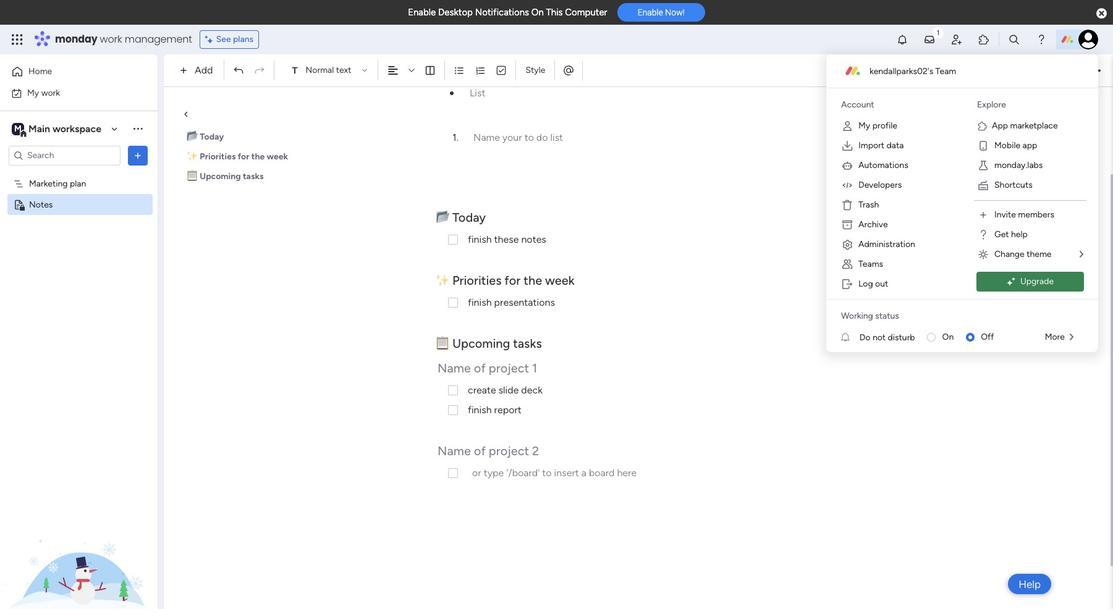 Task type: vqa. For each thing, say whether or not it's contained in the screenshot.
1st heading
no



Task type: locate. For each thing, give the bounding box(es) containing it.
0 horizontal spatial 📋 upcoming tasks
[[187, 171, 264, 182]]

0 horizontal spatial week
[[267, 151, 288, 162]]

list arrow image inside more link
[[1070, 333, 1074, 342]]

finish down create
[[468, 404, 492, 416]]

1 horizontal spatial today
[[453, 210, 486, 225]]

0 horizontal spatial ✨ priorities for the week
[[187, 151, 288, 162]]

members
[[1019, 210, 1055, 220]]

select product image
[[11, 33, 23, 46]]

m
[[14, 123, 22, 134]]

kendallparks02's
[[870, 66, 934, 76]]

1 image
[[450, 92, 454, 95]]

1 horizontal spatial 📂 today
[[436, 210, 489, 225]]

status
[[876, 311, 900, 322]]

0 horizontal spatial priorities
[[200, 151, 236, 162]]

plans
[[233, 34, 254, 45]]

enable for enable desktop notifications on this computer
[[408, 7, 436, 18]]

option
[[0, 173, 158, 175]]

list arrow image right more
[[1070, 333, 1074, 342]]

workspace image
[[12, 122, 24, 136]]

my work
[[27, 87, 60, 98]]

mention image
[[563, 64, 575, 76]]

0 horizontal spatial 📂 today
[[187, 132, 224, 142]]

see plans button
[[200, 30, 259, 49]]

1 vertical spatial tasks
[[513, 336, 542, 351]]

1 vertical spatial 📂 today
[[436, 210, 489, 225]]

0 horizontal spatial today
[[200, 132, 224, 142]]

explore
[[978, 100, 1007, 110]]

0 horizontal spatial ✨
[[187, 151, 198, 162]]

management
[[125, 32, 192, 46]]

1 vertical spatial on
[[943, 332, 954, 343]]

upgrade button
[[977, 272, 1084, 292]]

0 vertical spatial the
[[252, 151, 265, 162]]

work inside my work button
[[41, 87, 60, 98]]

app
[[992, 121, 1009, 131]]

enable
[[408, 7, 436, 18], [638, 8, 663, 17]]

1 horizontal spatial my
[[859, 121, 871, 131]]

kendallparks02's team
[[870, 66, 957, 76]]

for
[[238, 151, 250, 162], [505, 273, 521, 288]]

numbered list image
[[475, 65, 486, 76]]

my inside button
[[27, 87, 39, 98]]

1 horizontal spatial ✨
[[436, 273, 450, 288]]

0 horizontal spatial 📋
[[187, 171, 198, 182]]

invite members
[[995, 210, 1055, 220]]

workspace selection element
[[12, 122, 103, 138]]

presentations
[[494, 297, 555, 309]]

notifications
[[475, 7, 529, 18]]

2 finish from the top
[[468, 297, 492, 309]]

normal
[[306, 65, 334, 75]]

work for my
[[41, 87, 60, 98]]

✨ priorities for the week
[[187, 151, 288, 162], [436, 273, 575, 288]]

finish left these
[[468, 234, 492, 245]]

work down home
[[41, 87, 60, 98]]

not
[[873, 332, 886, 343]]

my right my profile image
[[859, 121, 871, 131]]

enable for enable now!
[[638, 8, 663, 17]]

search everything image
[[1009, 33, 1021, 46]]

0 vertical spatial on
[[532, 7, 544, 18]]

0 horizontal spatial my
[[27, 87, 39, 98]]

0 horizontal spatial work
[[41, 87, 60, 98]]

1 vertical spatial ✨ priorities for the week
[[436, 273, 575, 288]]

0 vertical spatial week
[[267, 151, 288, 162]]

shortcuts image
[[978, 179, 990, 192]]

developers image
[[842, 179, 854, 192]]

1 horizontal spatial 📂
[[436, 210, 450, 225]]

0 horizontal spatial enable
[[408, 7, 436, 18]]

workspace options image
[[132, 123, 144, 135]]

1 finish from the top
[[468, 234, 492, 245]]

0 horizontal spatial list arrow image
[[1070, 333, 1074, 342]]

0 vertical spatial ✨
[[187, 151, 198, 162]]

administration
[[859, 239, 916, 250]]

today
[[200, 132, 224, 142], [453, 210, 486, 225]]

0 vertical spatial today
[[200, 132, 224, 142]]

account
[[842, 100, 875, 110]]

v2 surfce notifications image
[[842, 331, 860, 344]]

app
[[1023, 140, 1038, 151]]

1 vertical spatial ✨
[[436, 273, 450, 288]]

invite members image
[[951, 33, 963, 46]]

change theme
[[995, 249, 1052, 260]]

invite
[[995, 210, 1017, 220]]

finish for finish these notes
[[468, 234, 492, 245]]

list arrow image
[[1080, 250, 1084, 259], [1070, 333, 1074, 342]]

1 vertical spatial list arrow image
[[1070, 333, 1074, 342]]

work for monday
[[100, 32, 122, 46]]

these
[[494, 234, 519, 245]]

1 horizontal spatial on
[[943, 332, 954, 343]]

1 vertical spatial my
[[859, 121, 871, 131]]

0 vertical spatial 📋 upcoming tasks
[[187, 171, 264, 182]]

monday work management
[[55, 32, 192, 46]]

finish for finish presentations
[[468, 297, 492, 309]]

1 vertical spatial 📋 upcoming tasks
[[436, 336, 542, 351]]

import data image
[[842, 140, 854, 152]]

private board image
[[13, 199, 25, 211]]

finish
[[468, 234, 492, 245], [468, 297, 492, 309], [468, 404, 492, 416]]

style button
[[520, 60, 551, 81]]

0 vertical spatial list arrow image
[[1080, 250, 1084, 259]]

developers
[[859, 180, 902, 190]]

app marketplace
[[992, 121, 1058, 131]]

list box containing marketing plan
[[0, 171, 158, 382]]

apps image
[[978, 33, 991, 46]]

teams image
[[842, 258, 854, 271]]

0 horizontal spatial tasks
[[243, 171, 264, 182]]

finish report
[[468, 404, 522, 416]]

0 vertical spatial ✨ priorities for the week
[[187, 151, 288, 162]]

📋 upcoming tasks
[[187, 171, 264, 182], [436, 336, 542, 351]]

monday.labs image
[[978, 160, 990, 172]]

add button
[[175, 61, 220, 80]]

work right monday
[[100, 32, 122, 46]]

v2 ellipsis image
[[1090, 62, 1101, 79]]

1 vertical spatial week
[[545, 273, 575, 288]]

0 vertical spatial 📂 today
[[187, 132, 224, 142]]

3 finish from the top
[[468, 404, 492, 416]]

0 vertical spatial work
[[100, 32, 122, 46]]

list box
[[0, 171, 158, 382]]

✨
[[187, 151, 198, 162], [436, 273, 450, 288]]

upgrade stars new image
[[1007, 277, 1016, 287]]

more link
[[1036, 328, 1084, 348]]

trash link
[[832, 195, 958, 215]]

work
[[100, 32, 122, 46], [41, 87, 60, 98]]

enable left now! in the right top of the page
[[638, 8, 663, 17]]

tasks
[[243, 171, 264, 182], [513, 336, 542, 351]]

style
[[526, 65, 546, 75]]

on left this on the top of page
[[532, 7, 544, 18]]

out
[[876, 279, 889, 289]]

administration image
[[842, 239, 854, 251]]

mobile app image
[[978, 140, 990, 152]]

priorities
[[200, 151, 236, 162], [453, 273, 502, 288]]

layout image
[[425, 65, 436, 76]]

1 horizontal spatial priorities
[[453, 273, 502, 288]]

notes
[[29, 199, 53, 210]]

📂
[[187, 132, 198, 142], [436, 210, 450, 225]]

1 vertical spatial work
[[41, 87, 60, 98]]

1 horizontal spatial ✨ priorities for the week
[[436, 273, 575, 288]]

lottie animation image
[[0, 485, 158, 610]]

2 vertical spatial finish
[[468, 404, 492, 416]]

0 vertical spatial 📂
[[187, 132, 198, 142]]

report
[[494, 404, 522, 416]]

see
[[216, 34, 231, 45]]

mobile
[[995, 140, 1021, 151]]

week
[[267, 151, 288, 162], [545, 273, 575, 288]]

enable left desktop
[[408, 7, 436, 18]]

0 vertical spatial priorities
[[200, 151, 236, 162]]

0 vertical spatial my
[[27, 87, 39, 98]]

1 horizontal spatial 📋
[[436, 336, 450, 351]]

my down home
[[27, 87, 39, 98]]

0 horizontal spatial upcoming
[[200, 171, 241, 182]]

list arrow image right theme
[[1080, 250, 1084, 259]]

1 vertical spatial for
[[505, 273, 521, 288]]

enable inside button
[[638, 8, 663, 17]]

undo ⌘+z image
[[233, 65, 245, 76]]

1 horizontal spatial 📋 upcoming tasks
[[436, 336, 542, 351]]

1 vertical spatial priorities
[[453, 273, 502, 288]]

now!
[[666, 8, 685, 17]]

1 horizontal spatial the
[[524, 273, 542, 288]]

1 vertical spatial finish
[[468, 297, 492, 309]]

1
[[453, 132, 457, 143]]

1 horizontal spatial work
[[100, 32, 122, 46]]

on left off
[[943, 332, 954, 343]]

1 vertical spatial 📋
[[436, 336, 450, 351]]

notes
[[522, 234, 547, 245]]

help
[[1012, 229, 1028, 240]]

my profile
[[859, 121, 898, 131]]

0 vertical spatial tasks
[[243, 171, 264, 182]]

finish left the presentations
[[468, 297, 492, 309]]

1 horizontal spatial enable
[[638, 8, 663, 17]]

on
[[532, 7, 544, 18], [943, 332, 954, 343]]

0 horizontal spatial the
[[252, 151, 265, 162]]

1 vertical spatial upcoming
[[453, 336, 510, 351]]

0 vertical spatial for
[[238, 151, 250, 162]]

get
[[995, 229, 1009, 240]]

invite members image
[[978, 209, 990, 221]]

teams
[[859, 259, 884, 270]]

0 vertical spatial finish
[[468, 234, 492, 245]]

📋
[[187, 171, 198, 182], [436, 336, 450, 351]]

my work button
[[7, 83, 133, 103]]

the
[[252, 151, 265, 162], [524, 273, 542, 288]]

workspace
[[53, 123, 101, 134]]



Task type: describe. For each thing, give the bounding box(es) containing it.
computer
[[565, 7, 608, 18]]

disturb
[[888, 332, 916, 343]]

archive image
[[842, 219, 854, 231]]

0 vertical spatial upcoming
[[200, 171, 241, 182]]

this
[[546, 7, 563, 18]]

theme
[[1027, 249, 1052, 260]]

change
[[995, 249, 1025, 260]]

main workspace
[[28, 123, 101, 134]]

.
[[457, 132, 459, 143]]

my profile image
[[842, 120, 854, 132]]

0 horizontal spatial for
[[238, 151, 250, 162]]

1 .
[[453, 132, 459, 143]]

1 horizontal spatial for
[[505, 273, 521, 288]]

0 vertical spatial 📋
[[187, 171, 198, 182]]

import data
[[859, 140, 904, 151]]

1 horizontal spatial tasks
[[513, 336, 542, 351]]

1 vertical spatial today
[[453, 210, 486, 225]]

change theme image
[[978, 249, 990, 261]]

archive link
[[832, 215, 958, 235]]

working
[[842, 311, 874, 322]]

enable desktop notifications on this computer
[[408, 7, 608, 18]]

team
[[936, 66, 957, 76]]

marketing plan
[[29, 178, 86, 189]]

do not disturb
[[860, 332, 916, 343]]

off
[[981, 332, 995, 343]]

main
[[28, 123, 50, 134]]

import data link
[[832, 136, 958, 156]]

my for my profile
[[859, 121, 871, 131]]

1 horizontal spatial list arrow image
[[1080, 250, 1084, 259]]

enable now!
[[638, 8, 685, 17]]

home button
[[7, 62, 133, 82]]

finish these notes
[[468, 234, 547, 245]]

monday
[[55, 32, 97, 46]]

options image
[[132, 149, 144, 162]]

kendall parks image
[[1079, 30, 1099, 49]]

dapulse close image
[[1097, 7, 1107, 20]]

finish for finish report
[[468, 404, 492, 416]]

plan
[[70, 178, 86, 189]]

notifications image
[[897, 33, 909, 46]]

create slide deck
[[468, 385, 543, 396]]

trash
[[859, 200, 879, 210]]

do
[[860, 332, 871, 343]]

see plans
[[216, 34, 254, 45]]

upgrade
[[1021, 276, 1054, 287]]

normal text
[[306, 65, 352, 75]]

automations
[[859, 160, 909, 171]]

1 horizontal spatial week
[[545, 273, 575, 288]]

1 horizontal spatial upcoming
[[453, 336, 510, 351]]

profile
[[873, 121, 898, 131]]

help image
[[1036, 33, 1048, 46]]

0 horizontal spatial 📂
[[187, 132, 198, 142]]

1 image
[[933, 25, 944, 39]]

finish presentations
[[468, 297, 555, 309]]

create
[[468, 385, 496, 396]]

import
[[859, 140, 885, 151]]

desktop
[[438, 7, 473, 18]]

lottie animation element
[[0, 485, 158, 610]]

trash image
[[842, 199, 854, 211]]

home
[[28, 66, 52, 77]]

slide
[[499, 385, 519, 396]]

board activity image
[[944, 63, 958, 78]]

add
[[195, 64, 213, 76]]

archive
[[859, 220, 888, 230]]

administration link
[[832, 235, 958, 255]]

my profile link
[[832, 116, 958, 136]]

working status
[[842, 311, 900, 322]]

help button
[[1009, 574, 1052, 595]]

checklist image
[[496, 65, 507, 76]]

inbox image
[[924, 33, 936, 46]]

Search in workspace field
[[26, 148, 103, 163]]

automations image
[[842, 160, 854, 172]]

help
[[1019, 578, 1041, 591]]

get help
[[995, 229, 1028, 240]]

bulleted list image
[[454, 65, 465, 76]]

log out
[[859, 279, 889, 289]]

0 horizontal spatial on
[[532, 7, 544, 18]]

my for my work
[[27, 87, 39, 98]]

more
[[1045, 332, 1065, 343]]

mobile app
[[995, 140, 1038, 151]]

teams link
[[832, 255, 958, 275]]

enable now! button
[[618, 3, 705, 22]]

marketing
[[29, 178, 68, 189]]

get help image
[[978, 229, 990, 241]]

text
[[336, 65, 352, 75]]

marketplace
[[1011, 121, 1058, 131]]

log out image
[[842, 278, 854, 291]]

1 vertical spatial 📂
[[436, 210, 450, 225]]

monday.labs
[[995, 160, 1043, 171]]

deck
[[521, 385, 543, 396]]

shortcuts
[[995, 180, 1033, 190]]

1 vertical spatial the
[[524, 273, 542, 288]]

log
[[859, 279, 873, 289]]



